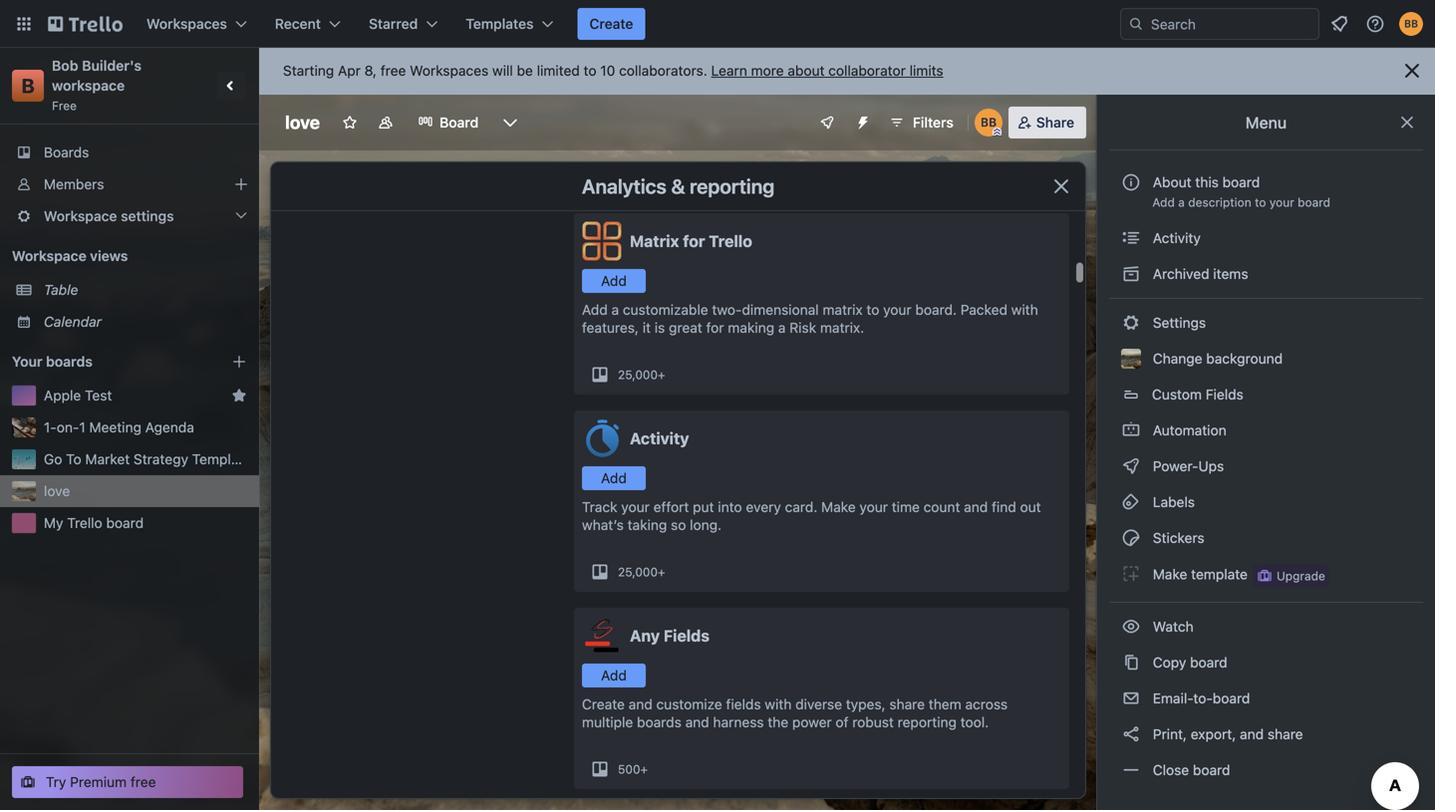 Task type: vqa. For each thing, say whether or not it's contained in the screenshot.
the right to
yes



Task type: describe. For each thing, give the bounding box(es) containing it.
archived
[[1153, 266, 1210, 282]]

and inside print, export, and share link
[[1241, 726, 1264, 743]]

sm image for email-to-board
[[1122, 689, 1142, 709]]

bob builder's workspace free
[[52, 57, 145, 113]]

board up activity link at right
[[1298, 195, 1331, 209]]

apple test
[[44, 387, 112, 404]]

count
[[924, 499, 961, 516]]

a inside about this board add a description to your board
[[1179, 195, 1185, 209]]

and inside the track your effort put into every card. make your time count and find out what's taking so long.
[[964, 499, 988, 516]]

limited
[[537, 62, 580, 79]]

workspace settings
[[44, 208, 174, 224]]

boards link
[[0, 137, 259, 169]]

settings
[[121, 208, 174, 224]]

track
[[582, 499, 618, 516]]

templates button
[[454, 8, 566, 40]]

workspace visible image
[[378, 115, 394, 131]]

bob builder's workspace link
[[52, 57, 145, 94]]

packed
[[961, 302, 1008, 318]]

bob builder (bobbuilder40) image
[[1400, 12, 1424, 36]]

+ for matrix
[[658, 368, 666, 382]]

starting
[[283, 62, 334, 79]]

settings link
[[1110, 307, 1424, 339]]

dimensional
[[742, 302, 819, 318]]

members link
[[0, 169, 259, 200]]

calendar link
[[44, 312, 247, 332]]

risk
[[790, 320, 817, 336]]

so
[[671, 517, 686, 533]]

watch
[[1150, 619, 1198, 635]]

sm image for stickers
[[1122, 528, 1142, 548]]

Search field
[[1145, 9, 1319, 39]]

close board link
[[1110, 755, 1424, 787]]

board up to-
[[1191, 655, 1228, 671]]

free inside button
[[131, 774, 156, 791]]

sm image for power-ups
[[1122, 457, 1142, 477]]

add for activity
[[601, 470, 627, 487]]

power-
[[1153, 458, 1199, 475]]

sm image for close board
[[1122, 761, 1142, 781]]

my trello board link
[[44, 514, 247, 533]]

500 +
[[618, 763, 648, 777]]

to
[[66, 451, 81, 468]]

with inside add a customizable two-dimensional matrix to your board. packed with features, it is great for making a risk matrix.
[[1012, 302, 1039, 318]]

long.
[[690, 517, 722, 533]]

make template
[[1150, 567, 1248, 583]]

print, export, and share
[[1150, 726, 1304, 743]]

0 horizontal spatial activity
[[630, 429, 690, 448]]

8,
[[365, 62, 377, 79]]

archived items
[[1150, 266, 1249, 282]]

to for add a customizable two-dimensional matrix to your board. packed with features, it is great for making a risk matrix.
[[867, 302, 880, 318]]

power
[[793, 714, 832, 731]]

agenda
[[145, 419, 194, 436]]

apr
[[338, 62, 361, 79]]

what's
[[582, 517, 624, 533]]

bob
[[52, 57, 78, 74]]

workspace views
[[12, 248, 128, 264]]

custom fields
[[1153, 386, 1244, 403]]

add button for activity
[[582, 467, 646, 491]]

learn
[[712, 62, 748, 79]]

0 vertical spatial to
[[584, 62, 597, 79]]

and up the multiple
[[629, 696, 653, 713]]

into
[[718, 499, 742, 516]]

&
[[671, 174, 685, 198]]

starred
[[369, 15, 418, 32]]

description
[[1189, 195, 1252, 209]]

sm image for copy board
[[1122, 653, 1142, 673]]

1 horizontal spatial trello
[[709, 232, 753, 251]]

them
[[929, 696, 962, 713]]

board.
[[916, 302, 957, 318]]

limits
[[910, 62, 944, 79]]

try premium free button
[[12, 767, 243, 799]]

love link
[[44, 482, 247, 502]]

stickers
[[1150, 530, 1205, 546]]

time
[[892, 499, 920, 516]]

1 vertical spatial workspaces
[[410, 62, 489, 79]]

close board
[[1150, 762, 1231, 779]]

stickers link
[[1110, 522, 1424, 554]]

recent button
[[263, 8, 353, 40]]

0 notifications image
[[1328, 12, 1352, 36]]

0 vertical spatial activity
[[1150, 230, 1201, 246]]

500
[[618, 763, 641, 777]]

matrix
[[823, 302, 863, 318]]

out
[[1021, 499, 1042, 516]]

board down love link
[[106, 515, 144, 531]]

add inside about this board add a description to your board
[[1153, 195, 1175, 209]]

market
[[85, 451, 130, 468]]

matrix for trello
[[630, 232, 753, 251]]

1 horizontal spatial share
[[1268, 726, 1304, 743]]

about
[[1153, 174, 1192, 190]]

make inside the track your effort put into every card. make your time count and find out what's taking so long.
[[822, 499, 856, 516]]

fields for any fields
[[664, 627, 710, 646]]

calendar
[[44, 314, 102, 330]]

customize views image
[[501, 113, 521, 133]]

copy board link
[[1110, 647, 1424, 679]]

for inside add a customizable two-dimensional matrix to your board. packed with features, it is great for making a risk matrix.
[[707, 320, 724, 336]]

add for any fields
[[601, 668, 627, 684]]

of
[[836, 714, 849, 731]]

put
[[693, 499, 714, 516]]

add board image
[[231, 354, 247, 370]]

views
[[90, 248, 128, 264]]

power-ups
[[1150, 458, 1229, 475]]

workspaces button
[[135, 8, 259, 40]]

settings
[[1150, 315, 1207, 331]]

10
[[601, 62, 616, 79]]

sm image for settings
[[1122, 313, 1142, 333]]

go to market strategy template
[[44, 451, 251, 468]]

export,
[[1191, 726, 1237, 743]]

collaborator
[[829, 62, 906, 79]]

create and customize fields with diverse types, share them across multiple boards and harness the power of robust reporting tool.
[[582, 696, 1008, 731]]

taking
[[628, 517, 667, 533]]

reporting inside create and customize fields with diverse types, share them across multiple boards and harness the power of robust reporting tool.
[[898, 714, 957, 731]]

will
[[493, 62, 513, 79]]

this member is an admin of this board. image
[[993, 128, 1002, 137]]

upgrade
[[1277, 569, 1326, 583]]

across
[[966, 696, 1008, 713]]

search image
[[1129, 16, 1145, 32]]



Task type: locate. For each thing, give the bounding box(es) containing it.
1 horizontal spatial free
[[381, 62, 406, 79]]

0 horizontal spatial to
[[584, 62, 597, 79]]

0 vertical spatial free
[[381, 62, 406, 79]]

boards
[[44, 144, 89, 161]]

types,
[[846, 696, 886, 713]]

reporting right &
[[690, 174, 775, 198]]

free right 8,
[[381, 62, 406, 79]]

is
[[655, 320, 665, 336]]

create for create and customize fields with diverse types, share them across multiple boards and harness the power of robust reporting tool.
[[582, 696, 625, 713]]

labels link
[[1110, 487, 1424, 518]]

bob builder (bobbuilder40) image
[[975, 109, 1003, 137]]

create inside 'button'
[[590, 15, 634, 32]]

board link
[[406, 107, 491, 139]]

add button up track
[[582, 467, 646, 491]]

your boards with 5 items element
[[12, 350, 201, 374]]

1 horizontal spatial with
[[1012, 302, 1039, 318]]

0 vertical spatial for
[[683, 232, 705, 251]]

0 vertical spatial 25,000
[[618, 368, 658, 382]]

1 25,000 from the top
[[618, 368, 658, 382]]

b link
[[12, 70, 44, 102]]

1 add button from the top
[[582, 269, 646, 293]]

1 sm image from the top
[[1122, 264, 1142, 284]]

automation image
[[848, 107, 875, 135]]

add
[[1153, 195, 1175, 209], [601, 273, 627, 289], [582, 302, 608, 318], [601, 470, 627, 487], [601, 668, 627, 684]]

menu
[[1246, 113, 1287, 132]]

your up activity link at right
[[1270, 195, 1295, 209]]

1 horizontal spatial a
[[779, 320, 786, 336]]

board up description
[[1223, 174, 1261, 190]]

1 25,000 + from the top
[[618, 368, 666, 382]]

go to market strategy template link
[[44, 450, 251, 470]]

more
[[751, 62, 784, 79]]

2 sm image from the top
[[1122, 313, 1142, 333]]

0 horizontal spatial boards
[[46, 353, 93, 370]]

sm image for labels
[[1122, 493, 1142, 513]]

1 sm image from the top
[[1122, 228, 1142, 248]]

workspace for workspace views
[[12, 248, 86, 264]]

0 horizontal spatial a
[[612, 302, 619, 318]]

0 horizontal spatial with
[[765, 696, 792, 713]]

1 horizontal spatial reporting
[[898, 714, 957, 731]]

to inside add a customizable two-dimensional matrix to your board. packed with features, it is great for making a risk matrix.
[[867, 302, 880, 318]]

add button
[[582, 269, 646, 293], [582, 467, 646, 491], [582, 664, 646, 688]]

share inside create and customize fields with diverse types, share them across multiple boards and harness the power of robust reporting tool.
[[890, 696, 925, 713]]

create for create
[[590, 15, 634, 32]]

25,000 + down it
[[618, 368, 666, 382]]

workspace navigation collapse icon image
[[217, 72, 245, 100]]

change background link
[[1110, 343, 1424, 375]]

fields down change background
[[1206, 386, 1244, 403]]

activity up archived
[[1150, 230, 1201, 246]]

1 vertical spatial +
[[658, 565, 666, 579]]

add inside add a customizable two-dimensional matrix to your board. packed with features, it is great for making a risk matrix.
[[582, 302, 608, 318]]

8 sm image from the top
[[1122, 689, 1142, 709]]

for down 'two-' on the top
[[707, 320, 724, 336]]

analytics & reporting
[[582, 174, 775, 198]]

create button
[[578, 8, 646, 40]]

to for about this board add a description to your board
[[1255, 195, 1267, 209]]

love
[[285, 112, 320, 133], [44, 483, 70, 500]]

1 vertical spatial to
[[1255, 195, 1267, 209]]

sm image for automation
[[1122, 421, 1142, 441]]

2 vertical spatial +
[[641, 763, 648, 777]]

templates
[[466, 15, 534, 32]]

members
[[44, 176, 104, 192]]

+
[[658, 368, 666, 382], [658, 565, 666, 579], [641, 763, 648, 777]]

this
[[1196, 174, 1219, 190]]

boards inside create and customize fields with diverse types, share them across multiple boards and harness the power of robust reporting tool.
[[637, 714, 682, 731]]

two-
[[712, 302, 742, 318]]

print, export, and share link
[[1110, 719, 1424, 751]]

love inside board name text box
[[285, 112, 320, 133]]

add button for matrix for trello
[[582, 269, 646, 293]]

1 horizontal spatial to
[[867, 302, 880, 318]]

starting apr 8, free workspaces will be limited to 10 collaborators. learn more about collaborator limits
[[283, 62, 944, 79]]

0 vertical spatial add button
[[582, 269, 646, 293]]

board up print, export, and share
[[1213, 690, 1251, 707]]

0 vertical spatial make
[[822, 499, 856, 516]]

boards down customize
[[637, 714, 682, 731]]

matrix
[[630, 232, 680, 251]]

sm image left labels
[[1122, 493, 1142, 513]]

3 add button from the top
[[582, 664, 646, 688]]

1 horizontal spatial fields
[[1206, 386, 1244, 403]]

harness
[[713, 714, 764, 731]]

create up the multiple
[[582, 696, 625, 713]]

fields
[[726, 696, 761, 713]]

sm image inside automation link
[[1122, 421, 1142, 441]]

try
[[46, 774, 66, 791]]

0 vertical spatial 25,000 +
[[618, 368, 666, 382]]

2 sm image from the top
[[1122, 457, 1142, 477]]

a up features,
[[612, 302, 619, 318]]

love left star or unstar board icon
[[285, 112, 320, 133]]

sm image for print, export, and share
[[1122, 725, 1142, 745]]

features,
[[582, 320, 639, 336]]

sm image inside activity link
[[1122, 228, 1142, 248]]

1 vertical spatial trello
[[67, 515, 102, 531]]

sm image left close
[[1122, 761, 1142, 781]]

1
[[79, 419, 85, 436]]

1 vertical spatial 25,000 +
[[618, 565, 666, 579]]

1 vertical spatial fields
[[664, 627, 710, 646]]

2 vertical spatial a
[[779, 320, 786, 336]]

items
[[1214, 266, 1249, 282]]

0 vertical spatial a
[[1179, 195, 1185, 209]]

close
[[1153, 762, 1190, 779]]

any fields
[[630, 627, 710, 646]]

to
[[584, 62, 597, 79], [1255, 195, 1267, 209], [867, 302, 880, 318]]

custom
[[1153, 386, 1203, 403]]

activity up effort
[[630, 429, 690, 448]]

0 horizontal spatial free
[[131, 774, 156, 791]]

create inside create and customize fields with diverse types, share them across multiple boards and harness the power of robust reporting tool.
[[582, 696, 625, 713]]

to up activity link at right
[[1255, 195, 1267, 209]]

25,000 for activity
[[618, 565, 658, 579]]

0 horizontal spatial make
[[822, 499, 856, 516]]

1 horizontal spatial workspaces
[[410, 62, 489, 79]]

archived items link
[[1110, 258, 1424, 290]]

0 vertical spatial workspaces
[[147, 15, 227, 32]]

to left "10"
[[584, 62, 597, 79]]

9 sm image from the top
[[1122, 725, 1142, 745]]

7 sm image from the top
[[1122, 653, 1142, 673]]

25,000 down it
[[618, 368, 658, 382]]

0 horizontal spatial love
[[44, 483, 70, 500]]

2 25,000 + from the top
[[618, 565, 666, 579]]

0 horizontal spatial fields
[[664, 627, 710, 646]]

0 vertical spatial trello
[[709, 232, 753, 251]]

sm image inside watch link
[[1122, 617, 1142, 637]]

sm image inside settings link
[[1122, 313, 1142, 333]]

0 vertical spatial love
[[285, 112, 320, 133]]

and down customize
[[686, 714, 710, 731]]

workspaces inside 'dropdown button'
[[147, 15, 227, 32]]

1 vertical spatial 25,000
[[618, 565, 658, 579]]

25,000 + down taking
[[618, 565, 666, 579]]

change
[[1153, 350, 1203, 367]]

25,000 for matrix for trello
[[618, 368, 658, 382]]

your boards
[[12, 353, 93, 370]]

add button up features,
[[582, 269, 646, 293]]

robust
[[853, 714, 894, 731]]

2 horizontal spatial a
[[1179, 195, 1185, 209]]

sm image left power-
[[1122, 457, 1142, 477]]

workspaces up workspace navigation collapse icon
[[147, 15, 227, 32]]

upgrade button
[[1253, 564, 1330, 588]]

1 horizontal spatial love
[[285, 112, 320, 133]]

share button
[[1009, 107, 1087, 139]]

sm image for watch
[[1122, 617, 1142, 637]]

0 vertical spatial workspace
[[44, 208, 117, 224]]

sm image
[[1122, 228, 1142, 248], [1122, 313, 1142, 333], [1122, 421, 1142, 441], [1122, 528, 1142, 548], [1122, 564, 1142, 584], [1122, 617, 1142, 637], [1122, 653, 1142, 673], [1122, 689, 1142, 709], [1122, 725, 1142, 745]]

strategy
[[134, 451, 188, 468]]

0 vertical spatial fields
[[1206, 386, 1244, 403]]

add button up the multiple
[[582, 664, 646, 688]]

0 vertical spatial share
[[890, 696, 925, 713]]

a down "dimensional"
[[779, 320, 786, 336]]

back to home image
[[48, 8, 123, 40]]

workspace down members
[[44, 208, 117, 224]]

about this board add a description to your board
[[1153, 174, 1331, 209]]

add button for any fields
[[582, 664, 646, 688]]

apple
[[44, 387, 81, 404]]

+ for any
[[641, 763, 648, 777]]

workspace up the "table"
[[12, 248, 86, 264]]

sm image left archived
[[1122, 264, 1142, 284]]

sm image for make template
[[1122, 564, 1142, 584]]

sm image inside archived items link
[[1122, 264, 1142, 284]]

sm image
[[1122, 264, 1142, 284], [1122, 457, 1142, 477], [1122, 493, 1142, 513], [1122, 761, 1142, 781]]

1 horizontal spatial activity
[[1150, 230, 1201, 246]]

activity link
[[1110, 222, 1424, 254]]

to-
[[1194, 690, 1213, 707]]

1 vertical spatial create
[[582, 696, 625, 713]]

for right matrix
[[683, 232, 705, 251]]

1 horizontal spatial make
[[1153, 567, 1188, 583]]

a
[[1179, 195, 1185, 209], [612, 302, 619, 318], [779, 320, 786, 336]]

your left board.
[[884, 302, 912, 318]]

a down the about
[[1179, 195, 1185, 209]]

0 vertical spatial boards
[[46, 353, 93, 370]]

1-on-1 meeting agenda link
[[44, 418, 247, 438]]

3 sm image from the top
[[1122, 421, 1142, 441]]

add for matrix for trello
[[601, 273, 627, 289]]

0 vertical spatial +
[[658, 368, 666, 382]]

with up the
[[765, 696, 792, 713]]

with inside create and customize fields with diverse types, share them across multiple boards and harness the power of robust reporting tool.
[[765, 696, 792, 713]]

share down email-to-board link
[[1268, 726, 1304, 743]]

and
[[964, 499, 988, 516], [629, 696, 653, 713], [686, 714, 710, 731], [1241, 726, 1264, 743]]

sm image for activity
[[1122, 228, 1142, 248]]

custom fields button
[[1110, 379, 1424, 411]]

sm image inside power-ups link
[[1122, 457, 1142, 477]]

meeting
[[89, 419, 142, 436]]

0 horizontal spatial share
[[890, 696, 925, 713]]

add a customizable two-dimensional matrix to your board. packed with features, it is great for making a risk matrix.
[[582, 302, 1039, 336]]

25,000 + for activity
[[618, 565, 666, 579]]

any
[[630, 627, 660, 646]]

1 vertical spatial boards
[[637, 714, 682, 731]]

0 horizontal spatial workspaces
[[147, 15, 227, 32]]

and down email-to-board link
[[1241, 726, 1264, 743]]

my
[[44, 515, 63, 531]]

reporting down "them"
[[898, 714, 957, 731]]

share
[[890, 696, 925, 713], [1268, 726, 1304, 743]]

2 horizontal spatial to
[[1255, 195, 1267, 209]]

template
[[192, 451, 251, 468]]

5 sm image from the top
[[1122, 564, 1142, 584]]

your left time
[[860, 499, 888, 516]]

open information menu image
[[1366, 14, 1386, 34]]

0 horizontal spatial trello
[[67, 515, 102, 531]]

create up starting apr 8, free workspaces will be limited to 10 collaborators. learn more about collaborator limits in the top of the page
[[590, 15, 634, 32]]

star or unstar board image
[[342, 115, 358, 131]]

0 vertical spatial create
[[590, 15, 634, 32]]

love up my on the left bottom of page
[[44, 483, 70, 500]]

1 vertical spatial add button
[[582, 467, 646, 491]]

6 sm image from the top
[[1122, 617, 1142, 637]]

to right matrix
[[867, 302, 880, 318]]

sm image inside labels link
[[1122, 493, 1142, 513]]

workspace inside "popup button"
[[44, 208, 117, 224]]

1 vertical spatial make
[[1153, 567, 1188, 583]]

fields right any
[[664, 627, 710, 646]]

0 horizontal spatial for
[[683, 232, 705, 251]]

workspace settings button
[[0, 200, 259, 232]]

find
[[992, 499, 1017, 516]]

try premium free
[[46, 774, 156, 791]]

for
[[683, 232, 705, 251], [707, 320, 724, 336]]

about
[[788, 62, 825, 79]]

1 horizontal spatial boards
[[637, 714, 682, 731]]

fields for custom fields
[[1206, 386, 1244, 403]]

1 vertical spatial for
[[707, 320, 724, 336]]

board down export,
[[1194, 762, 1231, 779]]

make right "card."
[[822, 499, 856, 516]]

boards inside "element"
[[46, 353, 93, 370]]

boards up apple
[[46, 353, 93, 370]]

workspace
[[44, 208, 117, 224], [12, 248, 86, 264]]

filters
[[913, 114, 954, 131]]

primary element
[[0, 0, 1436, 48]]

sm image inside 'stickers' link
[[1122, 528, 1142, 548]]

template
[[1192, 567, 1248, 583]]

2 vertical spatial add button
[[582, 664, 646, 688]]

2 25,000 from the top
[[618, 565, 658, 579]]

1 vertical spatial workspace
[[12, 248, 86, 264]]

go
[[44, 451, 62, 468]]

free right premium
[[131, 774, 156, 791]]

1 horizontal spatial for
[[707, 320, 724, 336]]

trello up 'two-' on the top
[[709, 232, 753, 251]]

workspace for workspace settings
[[44, 208, 117, 224]]

sm image inside close board link
[[1122, 761, 1142, 781]]

Board name text field
[[275, 107, 330, 139]]

email-to-board link
[[1110, 683, 1424, 715]]

1 vertical spatial free
[[131, 774, 156, 791]]

and left the find
[[964, 499, 988, 516]]

0 horizontal spatial reporting
[[690, 174, 775, 198]]

your inside add a customizable two-dimensional matrix to your board. packed with features, it is great for making a risk matrix.
[[884, 302, 912, 318]]

tool.
[[961, 714, 989, 731]]

1 vertical spatial love
[[44, 483, 70, 500]]

2 vertical spatial to
[[867, 302, 880, 318]]

table link
[[44, 280, 247, 300]]

sm image inside copy board link
[[1122, 653, 1142, 673]]

1 vertical spatial reporting
[[898, 714, 957, 731]]

make down stickers
[[1153, 567, 1188, 583]]

fields inside button
[[1206, 386, 1244, 403]]

share left "them"
[[890, 696, 925, 713]]

ups
[[1199, 458, 1225, 475]]

workspaces up board link
[[410, 62, 489, 79]]

1 vertical spatial with
[[765, 696, 792, 713]]

board
[[440, 114, 479, 131]]

multiple
[[582, 714, 633, 731]]

test
[[85, 387, 112, 404]]

4 sm image from the top
[[1122, 528, 1142, 548]]

your up taking
[[622, 499, 650, 516]]

your inside about this board add a description to your board
[[1270, 195, 1295, 209]]

sm image inside email-to-board link
[[1122, 689, 1142, 709]]

trello right my on the left bottom of page
[[67, 515, 102, 531]]

25,000 + for matrix for trello
[[618, 368, 666, 382]]

1 vertical spatial activity
[[630, 429, 690, 448]]

1 vertical spatial share
[[1268, 726, 1304, 743]]

1-
[[44, 419, 57, 436]]

sm image for archived items
[[1122, 264, 1142, 284]]

0 vertical spatial reporting
[[690, 174, 775, 198]]

starred icon image
[[231, 388, 247, 404]]

3 sm image from the top
[[1122, 493, 1142, 513]]

to inside about this board add a description to your board
[[1255, 195, 1267, 209]]

power ups image
[[820, 115, 836, 131]]

4 sm image from the top
[[1122, 761, 1142, 781]]

2 add button from the top
[[582, 467, 646, 491]]

sm image inside print, export, and share link
[[1122, 725, 1142, 745]]

1 vertical spatial a
[[612, 302, 619, 318]]

25,000 down taking
[[618, 565, 658, 579]]

learn more about collaborator limits link
[[712, 62, 944, 79]]

with right "packed"
[[1012, 302, 1039, 318]]

0 vertical spatial with
[[1012, 302, 1039, 318]]



